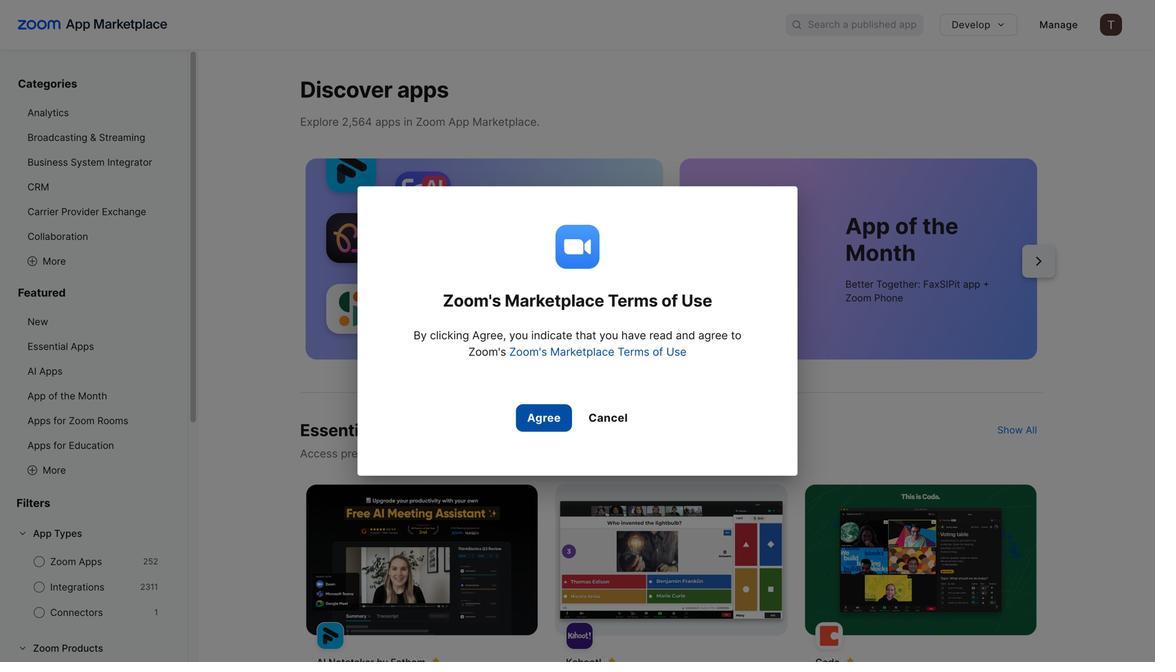 Task type: describe. For each thing, give the bounding box(es) containing it.
cancel
[[589, 411, 628, 425]]

broadcasting & streaming
[[28, 132, 145, 143]]

connectors
[[50, 607, 103, 618]]

features
[[389, 447, 432, 460]]

for for zoom
[[53, 415, 66, 427]]

together:
[[876, 278, 921, 290]]

exchange
[[102, 206, 146, 218]]

apps inside essential apps link
[[71, 341, 94, 352]]

banner containing develop
[[0, 0, 1155, 50]]

products
[[62, 643, 103, 654]]

show
[[997, 424, 1023, 436]]

integrator
[[107, 156, 152, 168]]

that
[[576, 329, 596, 342]]

agree,
[[472, 329, 506, 342]]

the inside "link"
[[60, 390, 75, 402]]

plus.
[[656, 447, 681, 460]]

business system integrator link
[[17, 151, 171, 173]]

agree
[[527, 411, 561, 425]]

of down read
[[653, 345, 663, 358]]

ai inside ai apps link
[[28, 365, 37, 377]]

collaboration link
[[17, 226, 171, 248]]

broadcasting
[[28, 132, 87, 143]]

faxsipit
[[923, 278, 960, 290]]

clicking
[[430, 329, 469, 342]]

discover
[[300, 76, 392, 103]]

and inside by clicking agree, you indicate that you have read and agree to zoom's
[[676, 329, 695, 342]]

show all button
[[992, 422, 1043, 438]]

access premium features with zoom one pro, business, or business plus.
[[300, 447, 681, 460]]

new link
[[17, 311, 171, 333]]

carrier provider exchange
[[28, 206, 146, 218]]

0 vertical spatial ai apps
[[471, 219, 556, 246]]

daily
[[471, 286, 493, 298]]

these
[[471, 258, 500, 270]]

streaming
[[99, 132, 145, 143]]

marketplace.
[[472, 115, 540, 128]]

cancel button
[[578, 404, 639, 432]]

in inside these voice assistants help you capture context and insight in your daily conversations.
[[600, 272, 608, 284]]

of inside "link"
[[48, 390, 58, 402]]

explore
[[300, 115, 339, 128]]

essential inside essential apps link
[[28, 341, 68, 352]]

business,
[[541, 447, 590, 460]]

broadcasting & streaming link
[[17, 127, 171, 149]]

0 vertical spatial terms
[[608, 291, 658, 311]]

search a published app element
[[786, 14, 924, 36]]

for for education
[[53, 440, 66, 451]]

you right agree,
[[509, 329, 528, 342]]

apps up 'features'
[[376, 420, 418, 440]]

types
[[54, 528, 82, 539]]

zoom down discover apps
[[416, 115, 445, 128]]

app inside "link"
[[28, 390, 46, 402]]

apps up voice
[[499, 219, 556, 246]]

assistants
[[530, 258, 576, 270]]

by clicking agree, you indicate that you have read and agree to zoom's
[[414, 329, 742, 358]]

develop
[[952, 19, 991, 31]]

phone
[[874, 292, 903, 304]]

1 vertical spatial marketplace
[[550, 345, 614, 358]]

crm link
[[17, 176, 171, 198]]

2311
[[140, 582, 158, 592]]

more for featured
[[43, 464, 66, 476]]

system
[[71, 156, 105, 168]]

0 vertical spatial marketplace
[[505, 291, 604, 311]]

zoom products
[[33, 643, 103, 654]]

apps for education link
[[17, 435, 171, 457]]

new
[[28, 316, 48, 328]]

252
[[143, 557, 158, 567]]

conversations.
[[496, 286, 562, 298]]

the inside app of the month
[[923, 213, 958, 240]]

crm
[[28, 181, 49, 193]]

business system integrator
[[28, 156, 152, 168]]

zoom apps
[[50, 556, 102, 568]]

education
[[69, 440, 114, 451]]

better
[[845, 278, 874, 290]]

with
[[435, 447, 457, 460]]

featured button
[[17, 286, 171, 311]]

zoom inside dropdown button
[[33, 643, 59, 654]]

collaboration
[[28, 231, 88, 242]]

ai apps link
[[17, 360, 171, 382]]

apps inside apps for zoom rooms link
[[28, 415, 51, 427]]

insight
[[566, 272, 597, 284]]

app
[[963, 278, 980, 290]]

pro,
[[517, 447, 538, 460]]

capture
[[471, 272, 506, 284]]

apps for education
[[28, 440, 114, 451]]

1 vertical spatial essential
[[300, 420, 373, 440]]

zoom's down indicate
[[509, 345, 547, 358]]

app left marketplace.
[[448, 115, 469, 128]]

premium
[[341, 447, 386, 460]]

carrier provider exchange link
[[17, 201, 171, 223]]



Task type: vqa. For each thing, say whether or not it's contained in the screenshot.


Task type: locate. For each thing, give the bounding box(es) containing it.
more down the collaboration on the top left of page
[[43, 255, 66, 267]]

agree
[[698, 329, 728, 342]]

and inside these voice assistants help you capture context and insight in your daily conversations.
[[547, 272, 564, 284]]

0 vertical spatial business
[[28, 156, 68, 168]]

categories button
[[17, 77, 171, 102]]

essential apps down the new
[[28, 341, 94, 352]]

apps right 2,564
[[375, 115, 401, 128]]

voice
[[502, 258, 527, 270]]

apps down apps for zoom rooms
[[28, 440, 51, 451]]

filters
[[17, 496, 50, 510]]

0 horizontal spatial month
[[78, 390, 107, 402]]

zoom's
[[443, 291, 501, 311], [468, 345, 506, 358], [509, 345, 547, 358]]

and down assistants
[[547, 272, 564, 284]]

ai up these
[[471, 219, 494, 246]]

1 vertical spatial business
[[607, 447, 653, 460]]

the up apps for zoom rooms
[[60, 390, 75, 402]]

apps up ai apps link
[[71, 341, 94, 352]]

app up the better
[[845, 213, 890, 240]]

apps up apps for education
[[28, 415, 51, 427]]

apps for zoom rooms link
[[17, 410, 171, 432]]

0 vertical spatial zoom's marketplace terms of use
[[443, 291, 712, 311]]

more down apps for education
[[43, 464, 66, 476]]

rooms
[[97, 415, 128, 427]]

you inside these voice assistants help you capture context and insight in your daily conversations.
[[601, 258, 617, 270]]

manage
[[1039, 19, 1078, 31]]

terms down your
[[608, 291, 658, 311]]

essential apps link
[[17, 336, 171, 358]]

analytics
[[28, 107, 69, 119]]

business
[[28, 156, 68, 168], [607, 447, 653, 460]]

0 horizontal spatial in
[[404, 115, 413, 128]]

zoom's down capture
[[443, 291, 501, 311]]

0 horizontal spatial business
[[28, 156, 68, 168]]

ai down the new
[[28, 365, 37, 377]]

categories
[[18, 77, 77, 90]]

terms down have
[[618, 345, 650, 358]]

app of the month link
[[17, 385, 171, 407]]

show all
[[997, 424, 1037, 436]]

0 horizontal spatial essential apps
[[28, 341, 94, 352]]

1 vertical spatial essential apps
[[300, 420, 418, 440]]

for inside apps for education "link"
[[53, 440, 66, 451]]

of inside app of the month
[[895, 213, 917, 240]]

app of the month
[[845, 213, 958, 266], [28, 390, 107, 402]]

0 vertical spatial the
[[923, 213, 958, 240]]

app of the month inside "link"
[[28, 390, 107, 402]]

+
[[983, 278, 990, 290]]

these voice assistants help you capture context and insight in your daily conversations.
[[471, 258, 631, 298]]

have
[[621, 329, 646, 342]]

zoom's marketplace terms of use down the insight
[[443, 291, 712, 311]]

all
[[1026, 424, 1037, 436]]

in
[[404, 115, 413, 128], [600, 272, 608, 284]]

1 horizontal spatial business
[[607, 447, 653, 460]]

zoom down types in the bottom of the page
[[50, 556, 76, 568]]

month up together:
[[845, 240, 916, 266]]

1 vertical spatial ai apps
[[28, 365, 63, 377]]

app inside dropdown button
[[33, 528, 52, 539]]

app types button
[[17, 523, 171, 545]]

ai apps down the new
[[28, 365, 63, 377]]

read
[[649, 329, 673, 342]]

app inside app of the month
[[845, 213, 890, 240]]

1 horizontal spatial ai apps
[[471, 219, 556, 246]]

analytics link
[[17, 102, 171, 124]]

the up faxsipit
[[923, 213, 958, 240]]

manage button
[[1028, 14, 1089, 36]]

1 vertical spatial the
[[60, 390, 75, 402]]

for up apps for education
[[53, 415, 66, 427]]

0 horizontal spatial app of the month
[[28, 390, 107, 402]]

essential down the new
[[28, 341, 68, 352]]

month
[[845, 240, 916, 266], [78, 390, 107, 402]]

zoom left one
[[460, 447, 490, 460]]

zoom's down agree,
[[468, 345, 506, 358]]

zoom's marketplace terms of use link
[[509, 345, 687, 358]]

1 vertical spatial terms
[[618, 345, 650, 358]]

month up apps for zoom rooms link on the bottom left of page
[[78, 390, 107, 402]]

1 horizontal spatial in
[[600, 272, 608, 284]]

zoom's marketplace terms of use
[[443, 291, 712, 311], [509, 345, 687, 358]]

in left your
[[600, 272, 608, 284]]

of up read
[[662, 291, 678, 311]]

context
[[509, 272, 544, 284]]

apps down essential apps link
[[39, 365, 63, 377]]

1 vertical spatial apps
[[375, 115, 401, 128]]

1 vertical spatial zoom's marketplace terms of use
[[509, 345, 687, 358]]

0 vertical spatial app of the month
[[845, 213, 958, 266]]

month inside app of the month
[[845, 240, 916, 266]]

zoom down the better
[[845, 292, 872, 304]]

2 more from the top
[[43, 464, 66, 476]]

apps inside ai apps link
[[39, 365, 63, 377]]

1 vertical spatial in
[[600, 272, 608, 284]]

1 vertical spatial app of the month
[[28, 390, 107, 402]]

zoom products button
[[17, 637, 171, 659]]

featured
[[18, 286, 66, 299]]

and right read
[[676, 329, 695, 342]]

1 vertical spatial month
[[78, 390, 107, 402]]

app left types in the bottom of the page
[[33, 528, 52, 539]]

0 vertical spatial essential
[[28, 341, 68, 352]]

0 vertical spatial use
[[681, 291, 712, 311]]

0 vertical spatial apps
[[397, 76, 449, 103]]

you up your
[[601, 258, 617, 270]]

terms
[[608, 291, 658, 311], [618, 345, 650, 358]]

essential apps
[[28, 341, 94, 352], [300, 420, 418, 440]]

0 horizontal spatial the
[[60, 390, 75, 402]]

zoom's marketplace terms of use down that
[[509, 345, 687, 358]]

1 vertical spatial and
[[676, 329, 695, 342]]

1 vertical spatial more
[[43, 464, 66, 476]]

integrations
[[50, 581, 104, 593]]

one
[[493, 447, 514, 460]]

1
[[154, 607, 158, 617]]

of up together:
[[895, 213, 917, 240]]

banner
[[0, 0, 1155, 50]]

develop button
[[940, 14, 1017, 36]]

essential apps inside essential apps link
[[28, 341, 94, 352]]

1 vertical spatial use
[[666, 345, 687, 358]]

1 horizontal spatial the
[[923, 213, 958, 240]]

help
[[578, 258, 598, 270]]

1 more from the top
[[43, 255, 66, 267]]

essential apps up the premium
[[300, 420, 418, 440]]

0 horizontal spatial ai
[[28, 365, 37, 377]]

2 for from the top
[[53, 440, 66, 451]]

apps for zoom rooms
[[28, 415, 128, 427]]

apps down app types dropdown button
[[79, 556, 102, 568]]

zoom left products
[[33, 643, 59, 654]]

zoom
[[416, 115, 445, 128], [845, 292, 872, 304], [69, 415, 95, 427], [460, 447, 490, 460], [50, 556, 76, 568], [33, 643, 59, 654]]

access
[[300, 447, 338, 460]]

app types
[[33, 528, 82, 539]]

zoom's inside by clicking agree, you indicate that you have read and agree to zoom's
[[468, 345, 506, 358]]

apps inside apps for education "link"
[[28, 440, 51, 451]]

indicate
[[531, 329, 572, 342]]

month inside "link"
[[78, 390, 107, 402]]

app of the month up apps for zoom rooms
[[28, 390, 107, 402]]

essential up access
[[300, 420, 373, 440]]

1 horizontal spatial and
[[676, 329, 695, 342]]

to
[[731, 329, 742, 342]]

marketplace
[[505, 291, 604, 311], [550, 345, 614, 358]]

of up apps for zoom rooms
[[48, 390, 58, 402]]

business inside business system integrator link
[[28, 156, 68, 168]]

0 horizontal spatial essential
[[28, 341, 68, 352]]

explore 2,564 apps in zoom app marketplace.
[[300, 115, 540, 128]]

agree button
[[516, 404, 572, 432]]

carrier
[[28, 206, 59, 218]]

&
[[90, 132, 96, 143]]

0 vertical spatial in
[[404, 115, 413, 128]]

1 horizontal spatial app of the month
[[845, 213, 958, 266]]

for inside apps for zoom rooms link
[[53, 415, 66, 427]]

business up crm
[[28, 156, 68, 168]]

for
[[53, 415, 66, 427], [53, 440, 66, 451]]

1 for from the top
[[53, 415, 66, 427]]

better together: faxsipit app + zoom phone
[[845, 278, 990, 304]]

0 vertical spatial month
[[845, 240, 916, 266]]

marketplace up indicate
[[505, 291, 604, 311]]

apps up explore 2,564 apps in zoom app marketplace.
[[397, 76, 449, 103]]

1 horizontal spatial month
[[845, 240, 916, 266]]

and
[[547, 272, 564, 284], [676, 329, 695, 342]]

1 horizontal spatial ai
[[471, 219, 494, 246]]

0 vertical spatial essential apps
[[28, 341, 94, 352]]

use up agree
[[681, 291, 712, 311]]

more for categories
[[43, 255, 66, 267]]

provider
[[61, 206, 99, 218]]

or
[[593, 447, 604, 460]]

zoom inside better together: faxsipit app + zoom phone
[[845, 292, 872, 304]]

1 horizontal spatial essential
[[300, 420, 373, 440]]

Search text field
[[808, 15, 924, 35]]

use down read
[[666, 345, 687, 358]]

apps
[[397, 76, 449, 103], [375, 115, 401, 128]]

use
[[681, 291, 712, 311], [666, 345, 687, 358]]

1 vertical spatial ai
[[28, 365, 37, 377]]

the
[[923, 213, 958, 240], [60, 390, 75, 402]]

0 vertical spatial more
[[43, 255, 66, 267]]

business right or
[[607, 447, 653, 460]]

1 vertical spatial for
[[53, 440, 66, 451]]

app of the month up together:
[[845, 213, 958, 266]]

0 horizontal spatial ai apps
[[28, 365, 63, 377]]

0 horizontal spatial and
[[547, 272, 564, 284]]

in down discover apps
[[404, 115, 413, 128]]

app up apps for zoom rooms
[[28, 390, 46, 402]]

0 vertical spatial for
[[53, 415, 66, 427]]

discover apps
[[300, 76, 449, 103]]

zoom up "education"
[[69, 415, 95, 427]]

app
[[448, 115, 469, 128], [845, 213, 890, 240], [28, 390, 46, 402], [33, 528, 52, 539]]

0 vertical spatial and
[[547, 272, 564, 284]]

1 horizontal spatial essential apps
[[300, 420, 418, 440]]

by
[[414, 329, 427, 342]]

for down apps for zoom rooms
[[53, 440, 66, 451]]

marketplace down that
[[550, 345, 614, 358]]

ai apps up voice
[[471, 219, 556, 246]]

0 vertical spatial ai
[[471, 219, 494, 246]]

you up zoom's marketplace terms of use link
[[599, 329, 618, 342]]

2,564
[[342, 115, 372, 128]]



